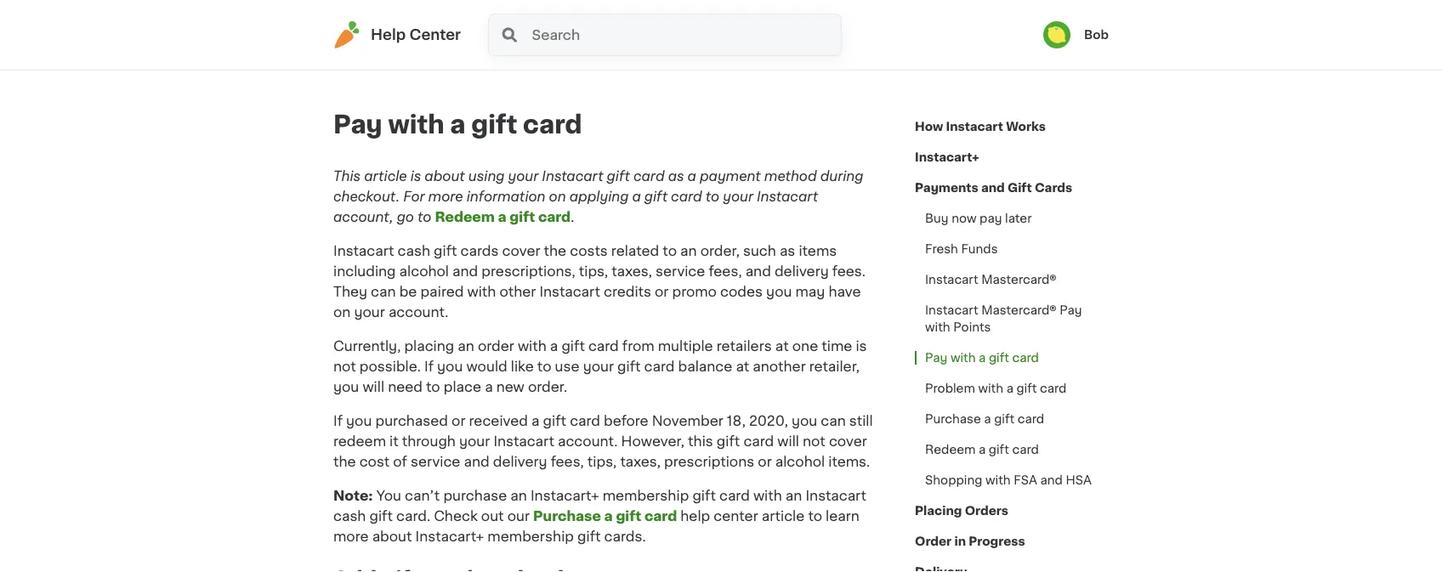 Task type: describe. For each thing, give the bounding box(es) containing it.
this
[[688, 435, 713, 448]]

works
[[1006, 121, 1046, 133]]

instacart mastercard® pay with points
[[925, 304, 1082, 333]]

this
[[333, 169, 361, 183]]

gift down order.
[[543, 414, 566, 428]]

gift right applying
[[644, 190, 668, 203]]

instacart+ inside earn more about instacart+ membership gift cards.
[[415, 530, 484, 543]]

method
[[764, 169, 817, 183]]

if inside if you purchased or received a gift card before november 18, 2020, you can still redeem it through your instacart account. however, this gift card will not cover the cost of service and delivery fees, tips, taxes, prescriptions or alcohol items.
[[333, 414, 343, 428]]

with inside instacart cash gift cards cover the costs related to an order, such as items including alcohol and prescriptions, tips, taxes, service fees, and delivery fees. they can be paired with other instacart credits or promo codes you may have on your account.
[[467, 285, 496, 298]]

not inside currently, placing an order with a gift card from multiple retailers at one time is not possible. if you would like to use your gift card balance at another retailer, you will need to place a new order.
[[333, 360, 356, 373]]

pay inside instacart mastercard® pay with points
[[1060, 304, 1082, 316]]

however,
[[621, 435, 684, 448]]

payments and gift cards
[[915, 182, 1072, 194]]

Search search field
[[530, 14, 841, 55]]

how instacart works
[[915, 121, 1046, 133]]

still
[[849, 414, 873, 428]]

instacart+ link
[[915, 142, 979, 173]]

instacart up applying
[[542, 169, 603, 183]]

out
[[481, 509, 504, 523]]

received
[[469, 414, 528, 428]]

placing orders
[[915, 505, 1008, 517]]

hsa
[[1066, 474, 1092, 486]]

how instacart works link
[[915, 111, 1046, 142]]

buy now pay later link
[[915, 203, 1042, 234]]

taxes, inside if you purchased or received a gift card before november 18, 2020, you can still redeem it through your instacart account. however, this gift card will not cover the cost of service and delivery fees, tips, taxes, prescriptions or alcohol items.
[[620, 455, 661, 469]]

membership inside earn more about instacart+ membership gift cards.
[[488, 530, 574, 543]]

article inside "this article is about using your instacart gift card as a payment method during checkout. for more information on applying a gift card to your instacart account, go to"
[[364, 169, 407, 183]]

one
[[792, 339, 818, 353]]

need
[[388, 380, 423, 394]]

to up order.
[[537, 360, 551, 373]]

0 horizontal spatial at
[[736, 360, 749, 373]]

membership inside you can't purchase an instacart+ membership gift card with an instacart cash gift card. check out our
[[603, 489, 689, 503]]

l
[[826, 509, 829, 523]]

delivery inside if you purchased or received a gift card before november 18, 2020, you can still redeem it through your instacart account. however, this gift card will not cover the cost of service and delivery fees, tips, taxes, prescriptions or alcohol items.
[[493, 455, 547, 469]]

order in progress link
[[915, 526, 1025, 557]]

center
[[714, 509, 758, 523]]

you up place
[[437, 360, 463, 373]]

gift down from
[[617, 360, 641, 373]]

alcohol inside instacart cash gift cards cover the costs related to an order, such as items including alcohol and prescriptions, tips, taxes, service fees, and delivery fees. they can be paired with other instacart credits or promo codes you may have on your account.
[[399, 264, 449, 278]]

to right "go"
[[418, 210, 431, 224]]

order
[[478, 339, 514, 353]]

a inside if you purchased or received a gift card before november 18, 2020, you can still redeem it through your instacart account. however, this gift card will not cover the cost of service and delivery fees, tips, taxes, prescriptions or alcohol items.
[[532, 414, 540, 428]]

gift up use
[[562, 339, 585, 353]]

card.
[[396, 509, 430, 523]]

instacart mastercard®
[[925, 274, 1057, 286]]

to left l
[[808, 509, 822, 523]]

cash inside instacart cash gift cards cover the costs related to an order, such as items including alcohol and prescriptions, tips, taxes, service fees, and delivery fees. they can be paired with other instacart credits or promo codes you may have on your account.
[[398, 244, 430, 258]]

your inside instacart cash gift cards cover the costs related to an order, such as items including alcohol and prescriptions, tips, taxes, service fees, and delivery fees. they can be paired with other instacart credits or promo codes you may have on your account.
[[354, 305, 385, 319]]

you can't purchase an instacart+ membership gift card with an instacart cash gift card. check out our
[[333, 489, 866, 523]]

instacart+ inside you can't purchase an instacart+ membership gift card with an instacart cash gift card. check out our
[[531, 489, 599, 503]]

instacart mastercard® pay with points link
[[915, 295, 1109, 343]]

through
[[402, 435, 456, 448]]

order in progress
[[915, 536, 1025, 548]]

2 horizontal spatial instacart+
[[915, 151, 979, 163]]

user avatar image
[[1043, 21, 1070, 48]]

payments and gift cards link
[[915, 173, 1072, 203]]

payment
[[700, 169, 761, 183]]

you down currently, at bottom
[[333, 380, 359, 394]]

you right 2020,
[[792, 414, 817, 428]]

now
[[952, 213, 977, 224]]

mastercard® for instacart mastercard® pay with points
[[981, 304, 1057, 316]]

time
[[822, 339, 852, 353]]

shopping
[[925, 474, 982, 486]]

18,
[[727, 414, 746, 428]]

account. inside if you purchased or received a gift card before november 18, 2020, you can still redeem it through your instacart account. however, this gift card will not cover the cost of service and delivery fees, tips, taxes, prescriptions or alcohol items.
[[558, 435, 618, 448]]

redeem a gift card
[[925, 444, 1039, 456]]

possible.
[[360, 360, 421, 373]]

fresh funds link
[[915, 234, 1008, 264]]

orders
[[965, 505, 1008, 517]]

cards
[[1035, 182, 1072, 194]]

credits
[[604, 285, 651, 298]]

tips, inside instacart cash gift cards cover the costs related to an order, such as items including alcohol and prescriptions, tips, taxes, service fees, and delivery fees. they can be paired with other instacart credits or promo codes you may have on your account.
[[579, 264, 608, 278]]

pay
[[980, 213, 1002, 224]]

service inside if you purchased or received a gift card before november 18, 2020, you can still redeem it through your instacart account. however, this gift card will not cover the cost of service and delivery fees, tips, taxes, prescriptions or alcohol items.
[[411, 455, 460, 469]]

and left gift on the right top of page
[[981, 182, 1005, 194]]

in
[[954, 536, 966, 548]]

other
[[500, 285, 536, 298]]

our
[[507, 509, 530, 523]]

with down points
[[951, 352, 976, 364]]

cash inside you can't purchase an instacart+ membership gift card with an instacart cash gift card. check out our
[[333, 509, 366, 523]]

instacart cash gift cards cover the costs related to an order, such as items including alcohol and prescriptions, tips, taxes, service fees, and delivery fees. they can be paired with other instacart credits or promo codes you may have on your account.
[[333, 244, 866, 319]]

0 horizontal spatial pay with a gift card
[[333, 113, 582, 137]]

1 vertical spatial purchase a gift card link
[[533, 509, 677, 523]]

with left fsa on the bottom
[[985, 474, 1011, 486]]

pay with a gift card link
[[915, 343, 1049, 373]]

1 horizontal spatial pay
[[925, 352, 948, 364]]

gift up using
[[471, 113, 517, 137]]

related
[[611, 244, 659, 258]]

gift down problem with a gift card link on the bottom of the page
[[994, 413, 1015, 425]]

instacart down method
[[757, 190, 818, 203]]

fresh
[[925, 243, 958, 255]]

purchase for purchase a gift card help center article to l
[[533, 509, 601, 523]]

your inside currently, placing an order with a gift card from multiple retailers at one time is not possible. if you would like to use your gift card balance at another retailer, you will need to place a new order.
[[583, 360, 614, 373]]

funds
[[961, 243, 998, 255]]

have
[[829, 285, 861, 298]]

of
[[393, 455, 407, 469]]

help center
[[371, 28, 461, 42]]

shopping with fsa and hsa
[[925, 474, 1092, 486]]

instacart mastercard® link
[[915, 264, 1067, 295]]

instacart up including
[[333, 244, 394, 258]]

fresh funds
[[925, 243, 998, 255]]

card inside you can't purchase an instacart+ membership gift card with an instacart cash gift card. check out our
[[719, 489, 750, 503]]

1 vertical spatial article
[[762, 509, 805, 523]]

earn
[[829, 509, 860, 523]]

checkout.
[[333, 190, 400, 203]]

0 vertical spatial purchase a gift card link
[[915, 404, 1055, 435]]

you inside instacart cash gift cards cover the costs related to an order, such as items including alcohol and prescriptions, tips, taxes, service fees, and delivery fees. they can be paired with other instacart credits or promo codes you may have on your account.
[[766, 285, 792, 298]]

retailer,
[[809, 360, 860, 373]]

instacart inside instacart mastercard® pay with points
[[925, 304, 978, 316]]

gift up the shopping with fsa and hsa link
[[989, 444, 1009, 456]]

gift down information
[[510, 210, 535, 224]]

1 vertical spatial or
[[452, 414, 466, 428]]

like
[[511, 360, 534, 373]]

order
[[915, 536, 952, 548]]

would
[[466, 360, 507, 373]]

cover inside if you purchased or received a gift card before november 18, 2020, you can still redeem it through your instacart account. however, this gift card will not cover the cost of service and delivery fees, tips, taxes, prescriptions or alcohol items.
[[829, 435, 867, 448]]

buy
[[925, 213, 949, 224]]

you up redeem
[[346, 414, 372, 428]]

multiple
[[658, 339, 713, 353]]

purchase a gift card
[[925, 413, 1044, 425]]

if inside currently, placing an order with a gift card from multiple retailers at one time is not possible. if you would like to use your gift card balance at another retailer, you will need to place a new order.
[[424, 360, 434, 373]]

with inside currently, placing an order with a gift card from multiple retailers at one time is not possible. if you would like to use your gift card balance at another retailer, you will need to place a new order.
[[518, 339, 547, 353]]

pay with a gift card inside pay with a gift card link
[[925, 352, 1039, 364]]

0 horizontal spatial pay
[[333, 113, 382, 137]]

about inside earn more about instacart+ membership gift cards.
[[372, 530, 412, 543]]

to down payment
[[706, 190, 719, 203]]

help
[[371, 28, 406, 42]]

instacart up the instacart+ link
[[946, 121, 1003, 133]]

cover inside instacart cash gift cards cover the costs related to an order, such as items including alcohol and prescriptions, tips, taxes, service fees, and delivery fees. they can be paired with other instacart credits or promo codes you may have on your account.
[[502, 244, 540, 258]]

an inside currently, placing an order with a gift card from multiple retailers at one time is not possible. if you would like to use your gift card balance at another retailer, you will need to place a new order.
[[458, 339, 474, 353]]

before
[[604, 414, 649, 428]]

2 vertical spatial or
[[758, 455, 772, 469]]

items
[[799, 244, 837, 258]]

if you purchased or received a gift card before november 18, 2020, you can still redeem it through your instacart account. however, this gift card will not cover the cost of service and delivery fees, tips, taxes, prescriptions or alcohol items.
[[333, 414, 873, 469]]

about inside "this article is about using your instacart gift card as a payment method during checkout. for more information on applying a gift card to your instacart account, go to"
[[425, 169, 465, 183]]

gift down you
[[369, 509, 393, 523]]

payments
[[915, 182, 978, 194]]

to inside instacart cash gift cards cover the costs related to an order, such as items including alcohol and prescriptions, tips, taxes, service fees, and delivery fees. they can be paired with other instacart credits or promo codes you may have on your account.
[[663, 244, 677, 258]]

check
[[434, 509, 478, 523]]

go
[[397, 210, 414, 224]]

on inside instacart cash gift cards cover the costs related to an order, such as items including alcohol and prescriptions, tips, taxes, service fees, and delivery fees. they can be paired with other instacart credits or promo codes you may have on your account.
[[333, 305, 351, 319]]

information
[[467, 190, 545, 203]]

using
[[468, 169, 505, 183]]

gift inside instacart cash gift cards cover the costs related to an order, such as items including alcohol and prescriptions, tips, taxes, service fees, and delivery fees. they can be paired with other instacart credits or promo codes you may have on your account.
[[434, 244, 457, 258]]

buy now pay later
[[925, 213, 1032, 224]]



Task type: vqa. For each thing, say whether or not it's contained in the screenshot.
Vegetable
no



Task type: locate. For each thing, give the bounding box(es) containing it.
more right for
[[428, 190, 463, 203]]

instacart down costs
[[539, 285, 600, 298]]

1 vertical spatial on
[[333, 305, 351, 319]]

taxes, down however,
[[620, 455, 661, 469]]

delivery down received
[[493, 455, 547, 469]]

0 vertical spatial pay
[[333, 113, 382, 137]]

costs
[[570, 244, 608, 258]]

from
[[622, 339, 654, 353]]

mastercard® up instacart mastercard® pay with points link
[[981, 274, 1057, 286]]

0 vertical spatial instacart+
[[915, 151, 979, 163]]

alcohol up be
[[399, 264, 449, 278]]

paired
[[420, 285, 464, 298]]

and down cards
[[452, 264, 478, 278]]

pay
[[333, 113, 382, 137], [1060, 304, 1082, 316], [925, 352, 948, 364]]

article
[[364, 169, 407, 183], [762, 509, 805, 523]]

november
[[652, 414, 723, 428]]

to right related
[[663, 244, 677, 258]]

1 vertical spatial mastercard®
[[981, 304, 1057, 316]]

if down placing
[[424, 360, 434, 373]]

0 horizontal spatial cover
[[502, 244, 540, 258]]

0 vertical spatial or
[[655, 285, 669, 298]]

cards.
[[604, 530, 646, 543]]

help center link
[[333, 21, 461, 48]]

0 horizontal spatial if
[[333, 414, 343, 428]]

with inside you can't purchase an instacart+ membership gift card with an instacart cash gift card. check out our
[[753, 489, 782, 503]]

fees, down order,
[[709, 264, 742, 278]]

with left other
[[467, 285, 496, 298]]

shopping with fsa and hsa link
[[915, 465, 1102, 496]]

0 horizontal spatial on
[[333, 305, 351, 319]]

0 horizontal spatial redeem a gift card link
[[435, 210, 571, 224]]

0 horizontal spatial purchase a gift card link
[[533, 509, 677, 523]]

0 vertical spatial membership
[[603, 489, 689, 503]]

0 horizontal spatial or
[[452, 414, 466, 428]]

taxes, down related
[[612, 264, 652, 278]]

about
[[425, 169, 465, 183], [372, 530, 412, 543]]

fsa
[[1014, 474, 1037, 486]]

tips,
[[579, 264, 608, 278], [587, 455, 617, 469]]

gift up purchase a gift card
[[1017, 383, 1037, 395]]

2 vertical spatial pay
[[925, 352, 948, 364]]

1 vertical spatial if
[[333, 414, 343, 428]]

instacart+ down check
[[415, 530, 484, 543]]

1 horizontal spatial instacart+
[[531, 489, 599, 503]]

they
[[333, 285, 367, 298]]

2 horizontal spatial or
[[758, 455, 772, 469]]

1 vertical spatial membership
[[488, 530, 574, 543]]

delivery up may
[[775, 264, 829, 278]]

for
[[403, 190, 425, 203]]

will inside if you purchased or received a gift card before november 18, 2020, you can still redeem it through your instacart account. however, this gift card will not cover the cost of service and delivery fees, tips, taxes, prescriptions or alcohol items.
[[777, 435, 799, 448]]

fees.
[[832, 264, 866, 278]]

can inside instacart cash gift cards cover the costs related to an order, such as items including alcohol and prescriptions, tips, taxes, service fees, and delivery fees. they can be paired with other instacart credits or promo codes you may have on your account.
[[371, 285, 396, 298]]

new
[[496, 380, 525, 394]]

redeem
[[435, 210, 495, 224], [925, 444, 976, 456]]

2 vertical spatial instacart+
[[415, 530, 484, 543]]

delivery inside instacart cash gift cards cover the costs related to an order, such as items including alcohol and prescriptions, tips, taxes, service fees, and delivery fees. they can be paired with other instacart credits or promo codes you may have on your account.
[[775, 264, 829, 278]]

account. down before
[[558, 435, 618, 448]]

membership down our
[[488, 530, 574, 543]]

instacart+
[[915, 151, 979, 163], [531, 489, 599, 503], [415, 530, 484, 543]]

0 vertical spatial cash
[[398, 244, 430, 258]]

if
[[424, 360, 434, 373], [333, 414, 343, 428]]

an down 2020,
[[786, 489, 802, 503]]

instacart image
[[333, 21, 361, 48]]

about up for
[[425, 169, 465, 183]]

on down they
[[333, 305, 351, 319]]

1 vertical spatial more
[[333, 530, 369, 543]]

more inside earn more about instacart+ membership gift cards.
[[333, 530, 369, 543]]

1 horizontal spatial on
[[549, 190, 566, 203]]

0 vertical spatial at
[[775, 339, 789, 353]]

an inside instacart cash gift cards cover the costs related to an order, such as items including alcohol and prescriptions, tips, taxes, service fees, and delivery fees. they can be paired with other instacart credits or promo codes you may have on your account.
[[680, 244, 697, 258]]

your down they
[[354, 305, 385, 319]]

center
[[409, 28, 461, 42]]

cover up items.
[[829, 435, 867, 448]]

1 vertical spatial purchase
[[533, 509, 601, 523]]

it
[[390, 435, 399, 448]]

will down 2020,
[[777, 435, 799, 448]]

0 horizontal spatial can
[[371, 285, 396, 298]]

0 horizontal spatial membership
[[488, 530, 574, 543]]

on inside "this article is about using your instacart gift card as a payment method during checkout. for more information on applying a gift card to your instacart account, go to"
[[549, 190, 566, 203]]

bob link
[[1043, 21, 1109, 48]]

place
[[444, 380, 481, 394]]

pay with a gift card
[[333, 113, 582, 137], [925, 352, 1039, 364]]

instacart inside you can't purchase an instacart+ membership gift card with an instacart cash gift card. check out our
[[806, 489, 866, 503]]

1 vertical spatial cover
[[829, 435, 867, 448]]

more inside "this article is about using your instacart gift card as a payment method during checkout. for more information on applying a gift card to your instacart account, go to"
[[428, 190, 463, 203]]

1 vertical spatial account.
[[558, 435, 618, 448]]

note:
[[333, 489, 373, 503]]

is inside currently, placing an order with a gift card from multiple retailers at one time is not possible. if you would like to use your gift card balance at another retailer, you will need to place a new order.
[[856, 339, 867, 353]]

with up center
[[753, 489, 782, 503]]

placing
[[915, 505, 962, 517]]

placing
[[404, 339, 454, 353]]

as left payment
[[668, 169, 684, 183]]

0 horizontal spatial article
[[364, 169, 407, 183]]

0 vertical spatial service
[[656, 264, 705, 278]]

1 horizontal spatial account.
[[558, 435, 618, 448]]

can't
[[405, 489, 440, 503]]

instacart down "fresh funds"
[[925, 274, 978, 286]]

progress
[[969, 536, 1025, 548]]

1 horizontal spatial more
[[428, 190, 463, 203]]

0 vertical spatial if
[[424, 360, 434, 373]]

gift
[[1008, 182, 1032, 194]]

1 vertical spatial can
[[821, 414, 846, 428]]

points
[[953, 321, 991, 333]]

an left order,
[[680, 244, 697, 258]]

a
[[450, 113, 466, 137], [687, 169, 696, 183], [632, 190, 641, 203], [498, 210, 506, 224], [550, 339, 558, 353], [979, 352, 986, 364], [485, 380, 493, 394], [1006, 383, 1014, 395], [984, 413, 991, 425], [532, 414, 540, 428], [979, 444, 986, 456], [604, 509, 613, 523]]

an up would
[[458, 339, 474, 353]]

1 horizontal spatial purchase a gift card link
[[915, 404, 1055, 435]]

fees, inside instacart cash gift cards cover the costs related to an order, such as items including alcohol and prescriptions, tips, taxes, service fees, and delivery fees. they can be paired with other instacart credits or promo codes you may have on your account.
[[709, 264, 742, 278]]

0 vertical spatial cover
[[502, 244, 540, 258]]

with up purchase a gift card
[[978, 383, 1003, 395]]

0 horizontal spatial will
[[363, 380, 384, 394]]

or down place
[[452, 414, 466, 428]]

0 horizontal spatial about
[[372, 530, 412, 543]]

0 horizontal spatial is
[[410, 169, 421, 183]]

fees, inside if you purchased or received a gift card before november 18, 2020, you can still redeem it through your instacart account. however, this gift card will not cover the cost of service and delivery fees, tips, taxes, prescriptions or alcohol items.
[[551, 455, 584, 469]]

purchase a gift card link
[[915, 404, 1055, 435], [533, 509, 677, 523]]

instacart+ up earn more about instacart+ membership gift cards.
[[531, 489, 599, 503]]

not
[[333, 360, 356, 373], [803, 435, 826, 448]]

more
[[428, 190, 463, 203], [333, 530, 369, 543]]

account. down be
[[389, 305, 449, 319]]

1 vertical spatial fees,
[[551, 455, 584, 469]]

1 horizontal spatial is
[[856, 339, 867, 353]]

1 vertical spatial the
[[333, 455, 356, 469]]

and right fsa on the bottom
[[1040, 474, 1063, 486]]

0 vertical spatial on
[[549, 190, 566, 203]]

0 horizontal spatial instacart+
[[415, 530, 484, 543]]

gift inside earn more about instacart+ membership gift cards.
[[577, 530, 601, 543]]

purchase a gift card help center article to l
[[533, 509, 829, 523]]

mastercard® down the instacart mastercard®
[[981, 304, 1057, 316]]

your down received
[[459, 435, 490, 448]]

promo
[[672, 285, 717, 298]]

0 vertical spatial the
[[544, 244, 566, 258]]

you left may
[[766, 285, 792, 298]]

gift up cards.
[[616, 509, 641, 523]]

not down currently, at bottom
[[333, 360, 356, 373]]

1 horizontal spatial cash
[[398, 244, 430, 258]]

account.
[[389, 305, 449, 319], [558, 435, 618, 448]]

redeem a gift card .
[[435, 210, 574, 224]]

cash down note:
[[333, 509, 366, 523]]

0 vertical spatial more
[[428, 190, 463, 203]]

0 horizontal spatial purchase
[[533, 509, 601, 523]]

mastercard® inside instacart mastercard® pay with points
[[981, 304, 1057, 316]]

order.
[[528, 380, 567, 394]]

to right need
[[426, 380, 440, 394]]

instacart up the earn
[[806, 489, 866, 503]]

is right time
[[856, 339, 867, 353]]

your up information
[[508, 169, 539, 183]]

problem
[[925, 383, 975, 395]]

1 horizontal spatial fees,
[[709, 264, 742, 278]]

as
[[668, 169, 684, 183], [780, 244, 795, 258]]

0 vertical spatial mastercard®
[[981, 274, 1057, 286]]

purchase a gift card link up redeem a gift card
[[915, 404, 1055, 435]]

instacart+ up payments
[[915, 151, 979, 163]]

codes
[[720, 285, 763, 298]]

with
[[388, 113, 444, 137], [467, 285, 496, 298], [925, 321, 950, 333], [518, 339, 547, 353], [951, 352, 976, 364], [978, 383, 1003, 395], [985, 474, 1011, 486], [753, 489, 782, 503]]

or inside instacart cash gift cards cover the costs related to an order, such as items including alcohol and prescriptions, tips, taxes, service fees, and delivery fees. they can be paired with other instacart credits or promo codes you may have on your account.
[[655, 285, 669, 298]]

prescriptions
[[664, 455, 754, 469]]

0 vertical spatial will
[[363, 380, 384, 394]]

your down payment
[[723, 190, 753, 203]]

bob
[[1084, 29, 1109, 41]]

is inside "this article is about using your instacart gift card as a payment method during checkout. for more information on applying a gift card to your instacart account, go to"
[[410, 169, 421, 183]]

how
[[915, 121, 943, 133]]

1 horizontal spatial about
[[425, 169, 465, 183]]

this article is about using your instacart gift card as a payment method during checkout. for more information on applying a gift card to your instacart account, go to
[[333, 169, 863, 224]]

redeem a gift card link down information
[[435, 210, 571, 224]]

instacart
[[946, 121, 1003, 133], [542, 169, 603, 183], [757, 190, 818, 203], [333, 244, 394, 258], [925, 274, 978, 286], [539, 285, 600, 298], [925, 304, 978, 316], [494, 435, 554, 448], [806, 489, 866, 503]]

.
[[571, 210, 574, 224]]

more down note:
[[333, 530, 369, 543]]

0 vertical spatial account.
[[389, 305, 449, 319]]

1 horizontal spatial article
[[762, 509, 805, 523]]

at up another
[[775, 339, 789, 353]]

0 vertical spatial can
[[371, 285, 396, 298]]

1 vertical spatial as
[[780, 244, 795, 258]]

tips, inside if you purchased or received a gift card before november 18, 2020, you can still redeem it through your instacart account. however, this gift card will not cover the cost of service and delivery fees, tips, taxes, prescriptions or alcohol items.
[[587, 455, 617, 469]]

you
[[376, 489, 401, 503]]

service inside instacart cash gift cards cover the costs related to an order, such as items including alcohol and prescriptions, tips, taxes, service fees, and delivery fees. they can be paired with other instacart credits or promo codes you may have on your account.
[[656, 264, 705, 278]]

1 vertical spatial redeem a gift card link
[[915, 435, 1049, 465]]

0 vertical spatial not
[[333, 360, 356, 373]]

1 vertical spatial alcohol
[[775, 455, 825, 469]]

1 horizontal spatial the
[[544, 244, 566, 258]]

the up prescriptions, at left top
[[544, 244, 566, 258]]

article left l
[[762, 509, 805, 523]]

on left applying
[[549, 190, 566, 203]]

instacart up points
[[925, 304, 978, 316]]

gift down 18,
[[717, 435, 740, 448]]

0 vertical spatial delivery
[[775, 264, 829, 278]]

the inside if you purchased or received a gift card before november 18, 2020, you can still redeem it through your instacart account. however, this gift card will not cover the cost of service and delivery fees, tips, taxes, prescriptions or alcohol items.
[[333, 455, 356, 469]]

at down the retailers
[[736, 360, 749, 373]]

account,
[[333, 210, 393, 224]]

with left points
[[925, 321, 950, 333]]

1 horizontal spatial as
[[780, 244, 795, 258]]

1 vertical spatial pay with a gift card
[[925, 352, 1039, 364]]

0 horizontal spatial not
[[333, 360, 356, 373]]

1 horizontal spatial redeem a gift card link
[[915, 435, 1049, 465]]

1 horizontal spatial or
[[655, 285, 669, 298]]

gift down you can't purchase an instacart+ membership gift card with an instacart cash gift card. check out our at the bottom
[[577, 530, 601, 543]]

balance
[[678, 360, 732, 373]]

0 horizontal spatial account.
[[389, 305, 449, 319]]

purchase down problem
[[925, 413, 981, 425]]

the inside instacart cash gift cards cover the costs related to an order, such as items including alcohol and prescriptions, tips, taxes, service fees, and delivery fees. they can be paired with other instacart credits or promo codes you may have on your account.
[[544, 244, 566, 258]]

tips, down costs
[[579, 264, 608, 278]]

2 mastercard® from the top
[[981, 304, 1057, 316]]

will down possible.
[[363, 380, 384, 394]]

with up for
[[388, 113, 444, 137]]

0 horizontal spatial delivery
[[493, 455, 547, 469]]

0 vertical spatial alcohol
[[399, 264, 449, 278]]

an up our
[[511, 489, 527, 503]]

redeem up "shopping"
[[925, 444, 976, 456]]

purchased
[[375, 414, 448, 428]]

membership up purchase a gift card help center article to l
[[603, 489, 689, 503]]

if up redeem
[[333, 414, 343, 428]]

0 vertical spatial pay with a gift card
[[333, 113, 582, 137]]

problem with a gift card link
[[915, 373, 1077, 404]]

cash
[[398, 244, 430, 258], [333, 509, 366, 523]]

during
[[820, 169, 863, 183]]

service up the promo
[[656, 264, 705, 278]]

currently, placing an order with a gift card from multiple retailers at one time is not possible. if you would like to use your gift card balance at another retailer, you will need to place a new order.
[[333, 339, 867, 394]]

1 horizontal spatial can
[[821, 414, 846, 428]]

2020,
[[749, 414, 788, 428]]

1 vertical spatial about
[[372, 530, 412, 543]]

including
[[333, 264, 396, 278]]

pay with a gift card down points
[[925, 352, 1039, 364]]

with inside instacart mastercard® pay with points
[[925, 321, 950, 333]]

about down card.
[[372, 530, 412, 543]]

gift up help
[[693, 489, 716, 503]]

on
[[549, 190, 566, 203], [333, 305, 351, 319]]

placing orders link
[[915, 496, 1008, 526]]

service down "through"
[[411, 455, 460, 469]]

mastercard® for instacart mastercard®
[[981, 274, 1057, 286]]

tips, up you can't purchase an instacart+ membership gift card with an instacart cash gift card. check out our at the bottom
[[587, 455, 617, 469]]

is up for
[[410, 169, 421, 183]]

can inside if you purchased or received a gift card before november 18, 2020, you can still redeem it through your instacart account. however, this gift card will not cover the cost of service and delivery fees, tips, taxes, prescriptions or alcohol items.
[[821, 414, 846, 428]]

and down such
[[745, 264, 771, 278]]

1 vertical spatial tips,
[[587, 455, 617, 469]]

0 horizontal spatial more
[[333, 530, 369, 543]]

as right such
[[780, 244, 795, 258]]

redeem for redeem a gift card
[[925, 444, 976, 456]]

0 vertical spatial fees,
[[709, 264, 742, 278]]

article up checkout.
[[364, 169, 407, 183]]

1 vertical spatial will
[[777, 435, 799, 448]]

redeem for redeem a gift card .
[[435, 210, 495, 224]]

to
[[706, 190, 719, 203], [418, 210, 431, 224], [663, 244, 677, 258], [537, 360, 551, 373], [426, 380, 440, 394], [808, 509, 822, 523]]

1 horizontal spatial purchase
[[925, 413, 981, 425]]

later
[[1005, 213, 1032, 224]]

cards
[[461, 244, 499, 258]]

and up purchase
[[464, 455, 490, 469]]

1 vertical spatial at
[[736, 360, 749, 373]]

1 horizontal spatial cover
[[829, 435, 867, 448]]

the down redeem
[[333, 455, 356, 469]]

is
[[410, 169, 421, 183], [856, 339, 867, 353]]

0 vertical spatial article
[[364, 169, 407, 183]]

will inside currently, placing an order with a gift card from multiple retailers at one time is not possible. if you would like to use your gift card balance at another retailer, you will need to place a new order.
[[363, 380, 384, 394]]

account. inside instacart cash gift cards cover the costs related to an order, such as items including alcohol and prescriptions, tips, taxes, service fees, and delivery fees. they can be paired with other instacart credits or promo codes you may have on your account.
[[389, 305, 449, 319]]

0 horizontal spatial fees,
[[551, 455, 584, 469]]

taxes, inside instacart cash gift cards cover the costs related to an order, such as items including alcohol and prescriptions, tips, taxes, service fees, and delivery fees. they can be paired with other instacart credits or promo codes you may have on your account.
[[612, 264, 652, 278]]

cover
[[502, 244, 540, 258], [829, 435, 867, 448]]

1 mastercard® from the top
[[981, 274, 1057, 286]]

prescriptions,
[[482, 264, 575, 278]]

1 horizontal spatial will
[[777, 435, 799, 448]]

as inside "this article is about using your instacart gift card as a payment method during checkout. for more information on applying a gift card to your instacart account, go to"
[[668, 169, 684, 183]]

purchase a gift card link up cards.
[[533, 509, 677, 523]]

your inside if you purchased or received a gift card before november 18, 2020, you can still redeem it through your instacart account. however, this gift card will not cover the cost of service and delivery fees, tips, taxes, prescriptions or alcohol items.
[[459, 435, 490, 448]]

as inside instacart cash gift cards cover the costs related to an order, such as items including alcohol and prescriptions, tips, taxes, service fees, and delivery fees. they can be paired with other instacart credits or promo codes you may have on your account.
[[780, 244, 795, 258]]

0 horizontal spatial redeem
[[435, 210, 495, 224]]

1 vertical spatial redeem
[[925, 444, 976, 456]]

1 horizontal spatial membership
[[603, 489, 689, 503]]

gift up applying
[[607, 169, 630, 183]]

gift up "problem with a gift card"
[[989, 352, 1009, 364]]

and inside if you purchased or received a gift card before november 18, 2020, you can still redeem it through your instacart account. however, this gift card will not cover the cost of service and delivery fees, tips, taxes, prescriptions or alcohol items.
[[464, 455, 490, 469]]

and
[[981, 182, 1005, 194], [452, 264, 478, 278], [745, 264, 771, 278], [464, 455, 490, 469], [1040, 474, 1063, 486]]

1 vertical spatial not
[[803, 435, 826, 448]]

purchase for purchase a gift card
[[925, 413, 981, 425]]

instacart inside if you purchased or received a gift card before november 18, 2020, you can still redeem it through your instacart account. however, this gift card will not cover the cost of service and delivery fees, tips, taxes, prescriptions or alcohol items.
[[494, 435, 554, 448]]

1 horizontal spatial service
[[656, 264, 705, 278]]

instacart down received
[[494, 435, 554, 448]]

1 horizontal spatial at
[[775, 339, 789, 353]]

0 horizontal spatial alcohol
[[399, 264, 449, 278]]

0 vertical spatial tips,
[[579, 264, 608, 278]]

not inside if you purchased or received a gift card before november 18, 2020, you can still redeem it through your instacart account. however, this gift card will not cover the cost of service and delivery fees, tips, taxes, prescriptions or alcohol items.
[[803, 435, 826, 448]]

pay with a gift card up using
[[333, 113, 582, 137]]

1 vertical spatial service
[[411, 455, 460, 469]]

0 vertical spatial taxes,
[[612, 264, 652, 278]]

redeem a gift card link down purchase a gift card
[[915, 435, 1049, 465]]

alcohol inside if you purchased or received a gift card before november 18, 2020, you can still redeem it through your instacart account. however, this gift card will not cover the cost of service and delivery fees, tips, taxes, prescriptions or alcohol items.
[[775, 455, 825, 469]]

can left 'still'
[[821, 414, 846, 428]]

0 vertical spatial purchase
[[925, 413, 981, 425]]

applying
[[569, 190, 629, 203]]

purchase right our
[[533, 509, 601, 523]]

taxes,
[[612, 264, 652, 278], [620, 455, 661, 469]]

0 horizontal spatial service
[[411, 455, 460, 469]]

1 horizontal spatial pay with a gift card
[[925, 352, 1039, 364]]

help
[[681, 509, 710, 523]]



